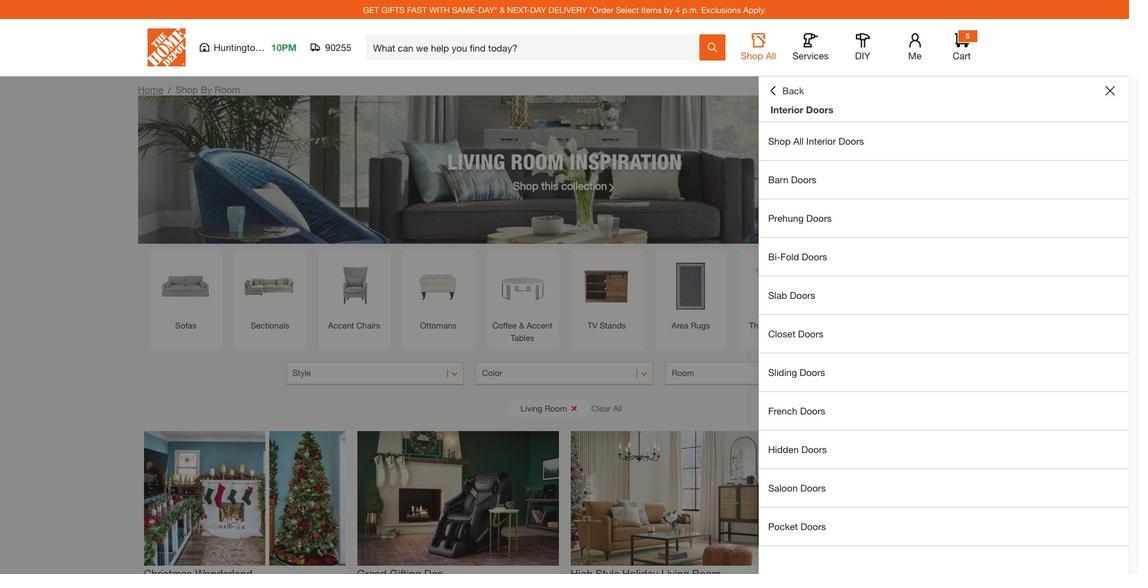 Task type: vqa. For each thing, say whether or not it's contained in the screenshot.
Floral
no



Task type: describe. For each thing, give the bounding box(es) containing it.
throw
[[750, 320, 773, 330]]

services button
[[792, 33, 830, 62]]

shop for shop this collection
[[514, 179, 539, 192]]

prehung doors link
[[759, 199, 1130, 237]]

cart 5
[[953, 31, 972, 61]]

color
[[483, 368, 503, 378]]

accent chairs link
[[324, 256, 385, 332]]

french
[[769, 405, 798, 416]]

fast
[[407, 4, 427, 15]]

me
[[909, 50, 922, 61]]

room inside room button
[[672, 368, 695, 378]]

tables
[[511, 333, 535, 343]]

doors for saloon doors
[[801, 482, 826, 494]]

sectionals link
[[240, 256, 300, 332]]

doors inside 'link'
[[802, 251, 828, 262]]

sofas link
[[156, 256, 216, 332]]

coffee & accent tables image
[[493, 256, 553, 316]]

0 horizontal spatial &
[[500, 4, 505, 15]]

2 stretchy image image from the left
[[357, 431, 559, 566]]

style
[[293, 368, 311, 378]]

p.m.
[[683, 4, 699, 15]]

barn doors
[[769, 174, 817, 185]]

doors for interior doors
[[807, 104, 834, 115]]

doors for hidden doors
[[802, 444, 828, 455]]

10pm
[[271, 42, 297, 53]]

exclusions
[[702, 4, 742, 15]]

closet doors link
[[759, 315, 1130, 353]]

pocket doors
[[769, 521, 827, 532]]

What can we help you find today? search field
[[373, 35, 699, 60]]

pillows
[[775, 320, 801, 330]]

bi-
[[769, 251, 781, 262]]

coffee & accent tables link
[[493, 256, 553, 344]]

items
[[642, 4, 662, 15]]

closet
[[769, 328, 796, 339]]

get
[[363, 4, 379, 15]]

throw blankets image
[[830, 256, 890, 316]]

slab doors link
[[759, 276, 1130, 314]]

sofas
[[175, 320, 197, 330]]

5
[[966, 31, 970, 40]]

cart
[[953, 50, 972, 61]]

shop all interior doors link
[[759, 122, 1130, 160]]

saloon
[[769, 482, 798, 494]]

apply.
[[744, 4, 767, 15]]

shop all
[[741, 50, 777, 61]]

doors for sliding doors
[[800, 367, 826, 378]]

fold
[[781, 251, 800, 262]]

living room
[[521, 403, 567, 413]]

sectionals image
[[240, 256, 300, 316]]

same-
[[452, 4, 479, 15]]

shop for shop all
[[741, 50, 764, 61]]

services
[[793, 50, 829, 61]]

shop this collection
[[514, 179, 608, 192]]

the home depot logo image
[[147, 28, 185, 66]]

select
[[616, 4, 639, 15]]

french doors
[[769, 405, 826, 416]]

barn
[[769, 174, 789, 185]]

room button
[[666, 362, 844, 386]]

feedback link image
[[1123, 201, 1139, 265]]

drawer close image
[[1106, 86, 1116, 96]]

sectionals
[[251, 320, 290, 330]]

huntington
[[214, 42, 261, 53]]

hidden doors
[[769, 444, 828, 455]]

tv stands link
[[577, 256, 637, 332]]

with
[[430, 4, 450, 15]]

hidden
[[769, 444, 799, 455]]

0 horizontal spatial interior
[[771, 104, 804, 115]]

sliding
[[769, 367, 798, 378]]

slab doors
[[769, 289, 816, 301]]

90255
[[325, 42, 352, 53]]

doors for french doors
[[801, 405, 826, 416]]

clear all
[[592, 403, 623, 413]]

pocket
[[769, 521, 799, 532]]

room up "this"
[[511, 149, 564, 174]]

throw pillows image
[[745, 256, 806, 316]]

gifts
[[382, 4, 405, 15]]

throw pillows
[[750, 320, 801, 330]]

hidden doors link
[[759, 431, 1130, 469]]

interior inside shop all interior doors link
[[807, 135, 837, 147]]

& inside coffee & accent tables
[[520, 320, 525, 330]]

doors for pocket doors
[[801, 521, 827, 532]]

living for living room
[[521, 403, 543, 413]]

clear all button
[[592, 397, 623, 419]]

3 stretchy image image from the left
[[571, 431, 773, 566]]

sliding doors link
[[759, 354, 1130, 392]]

this
[[542, 179, 559, 192]]



Task type: locate. For each thing, give the bounding box(es) containing it.
by
[[664, 4, 674, 15]]

4
[[676, 4, 680, 15]]

color button
[[476, 362, 654, 386]]

coffee & accent tables
[[493, 320, 553, 343]]

shop for shop all interior doors
[[769, 135, 791, 147]]

2 vertical spatial all
[[614, 403, 623, 413]]

2 horizontal spatial all
[[794, 135, 804, 147]]

0 vertical spatial &
[[500, 4, 505, 15]]

collection
[[562, 179, 608, 192]]

shop this collection link
[[514, 178, 617, 194]]

living room inspiration
[[448, 149, 682, 174]]

& right the day*
[[500, 4, 505, 15]]

1 horizontal spatial all
[[766, 50, 777, 61]]

interior down back 'button'
[[771, 104, 804, 115]]

room right by
[[215, 84, 240, 95]]

&
[[500, 4, 505, 15], [520, 320, 525, 330]]

accent left chairs
[[328, 320, 354, 330]]

clear
[[592, 403, 611, 413]]

coffee
[[493, 320, 517, 330]]

interior down the interior doors
[[807, 135, 837, 147]]

delivery
[[549, 4, 588, 15]]

all
[[766, 50, 777, 61], [794, 135, 804, 147], [614, 403, 623, 413]]

diy button
[[844, 33, 882, 62]]

shop
[[741, 50, 764, 61], [176, 84, 198, 95], [769, 135, 791, 147], [514, 179, 539, 192]]

closet doors
[[769, 328, 824, 339]]

0 horizontal spatial all
[[614, 403, 623, 413]]

menu
[[759, 122, 1130, 546]]

room down color button
[[545, 403, 567, 413]]

french doors link
[[759, 392, 1130, 430]]

ottomans image
[[408, 256, 469, 316]]

0 vertical spatial interior
[[771, 104, 804, 115]]

area rugs image
[[661, 256, 722, 316]]

prehung doors
[[769, 212, 832, 224]]

all inside button
[[614, 403, 623, 413]]

1 vertical spatial interior
[[807, 135, 837, 147]]

accent chairs
[[328, 320, 381, 330]]

chairs
[[357, 320, 381, 330]]

all inside button
[[766, 50, 777, 61]]

ottomans link
[[408, 256, 469, 332]]

shop right /
[[176, 84, 198, 95]]

room down area
[[672, 368, 695, 378]]

shop down apply. at top
[[741, 50, 764, 61]]

0 vertical spatial living
[[448, 149, 506, 174]]

& up tables
[[520, 320, 525, 330]]

home link
[[138, 84, 163, 95]]

slab
[[769, 289, 788, 301]]

1 vertical spatial living
[[521, 403, 543, 413]]

all for shop all interior doors
[[794, 135, 804, 147]]

living inside button
[[521, 403, 543, 413]]

shop left "this"
[[514, 179, 539, 192]]

all right clear
[[614, 403, 623, 413]]

1 horizontal spatial &
[[520, 320, 525, 330]]

tv stands
[[588, 320, 626, 330]]

shop inside button
[[741, 50, 764, 61]]

doors for closet doors
[[799, 328, 824, 339]]

all down the interior doors
[[794, 135, 804, 147]]

1 stretchy image image from the left
[[144, 431, 346, 566]]

curtains & drapes image
[[914, 256, 974, 316]]

area rugs
[[672, 320, 711, 330]]

saloon doors link
[[759, 469, 1130, 507]]

huntington park
[[214, 42, 283, 53]]

day
[[531, 4, 547, 15]]

inspiration
[[570, 149, 682, 174]]

by
[[201, 84, 212, 95]]

1 horizontal spatial interior
[[807, 135, 837, 147]]

back button
[[769, 85, 805, 97]]

diy
[[856, 50, 871, 61]]

doors
[[807, 104, 834, 115], [839, 135, 865, 147], [792, 174, 817, 185], [807, 212, 832, 224], [802, 251, 828, 262], [790, 289, 816, 301], [799, 328, 824, 339], [800, 367, 826, 378], [801, 405, 826, 416], [802, 444, 828, 455], [801, 482, 826, 494], [801, 521, 827, 532]]

1 accent from the left
[[328, 320, 354, 330]]

tv stands image
[[577, 256, 637, 316]]

barn doors link
[[759, 161, 1130, 199]]

get gifts fast with same-day* & next-day delivery *order select items by 4 p.m. exclusions apply.
[[363, 4, 767, 15]]

accent chairs image
[[324, 256, 385, 316]]

shop up the barn
[[769, 135, 791, 147]]

rugs
[[691, 320, 711, 330]]

stands
[[600, 320, 626, 330]]

doors for barn doors
[[792, 174, 817, 185]]

0 horizontal spatial living
[[448, 149, 506, 174]]

1 vertical spatial &
[[520, 320, 525, 330]]

area rugs link
[[661, 256, 722, 332]]

prehung
[[769, 212, 804, 224]]

accent up tables
[[527, 320, 553, 330]]

accent inside "accent chairs" link
[[328, 320, 354, 330]]

shop all button
[[740, 33, 778, 62]]

home / shop by room
[[138, 84, 240, 95]]

90255 button
[[311, 42, 352, 53]]

area
[[672, 320, 689, 330]]

all up back 'button'
[[766, 50, 777, 61]]

all for shop all
[[766, 50, 777, 61]]

pocket doors link
[[759, 508, 1130, 546]]

tv
[[588, 320, 598, 330]]

1 horizontal spatial accent
[[527, 320, 553, 330]]

living for living room inspiration
[[448, 149, 506, 174]]

2 accent from the left
[[527, 320, 553, 330]]

day*
[[479, 4, 498, 15]]

interior doors
[[771, 104, 834, 115]]

saloon doors
[[769, 482, 826, 494]]

all for clear all
[[614, 403, 623, 413]]

doors for slab doors
[[790, 289, 816, 301]]

sliding doors
[[769, 367, 826, 378]]

bi-fold doors link
[[759, 238, 1130, 276]]

menu containing shop all interior doors
[[759, 122, 1130, 546]]

1 horizontal spatial living
[[521, 403, 543, 413]]

ottomans
[[420, 320, 457, 330]]

style button
[[286, 362, 464, 386]]

sofas image
[[156, 256, 216, 316]]

interior
[[771, 104, 804, 115], [807, 135, 837, 147]]

4 stretchy image image from the left
[[785, 431, 986, 566]]

stretchy image image
[[144, 431, 346, 566], [357, 431, 559, 566], [571, 431, 773, 566], [785, 431, 986, 566]]

accent inside coffee & accent tables
[[527, 320, 553, 330]]

me button
[[897, 33, 935, 62]]

living room button
[[509, 400, 590, 417]]

doors for prehung doors
[[807, 212, 832, 224]]

bi-fold doors
[[769, 251, 828, 262]]

0 horizontal spatial accent
[[328, 320, 354, 330]]

home
[[138, 84, 163, 95]]

next-
[[508, 4, 531, 15]]

*order
[[590, 4, 614, 15]]

/
[[168, 85, 171, 95]]

1 vertical spatial all
[[794, 135, 804, 147]]

doors inside 'link'
[[800, 367, 826, 378]]

0 vertical spatial all
[[766, 50, 777, 61]]

room inside living room button
[[545, 403, 567, 413]]



